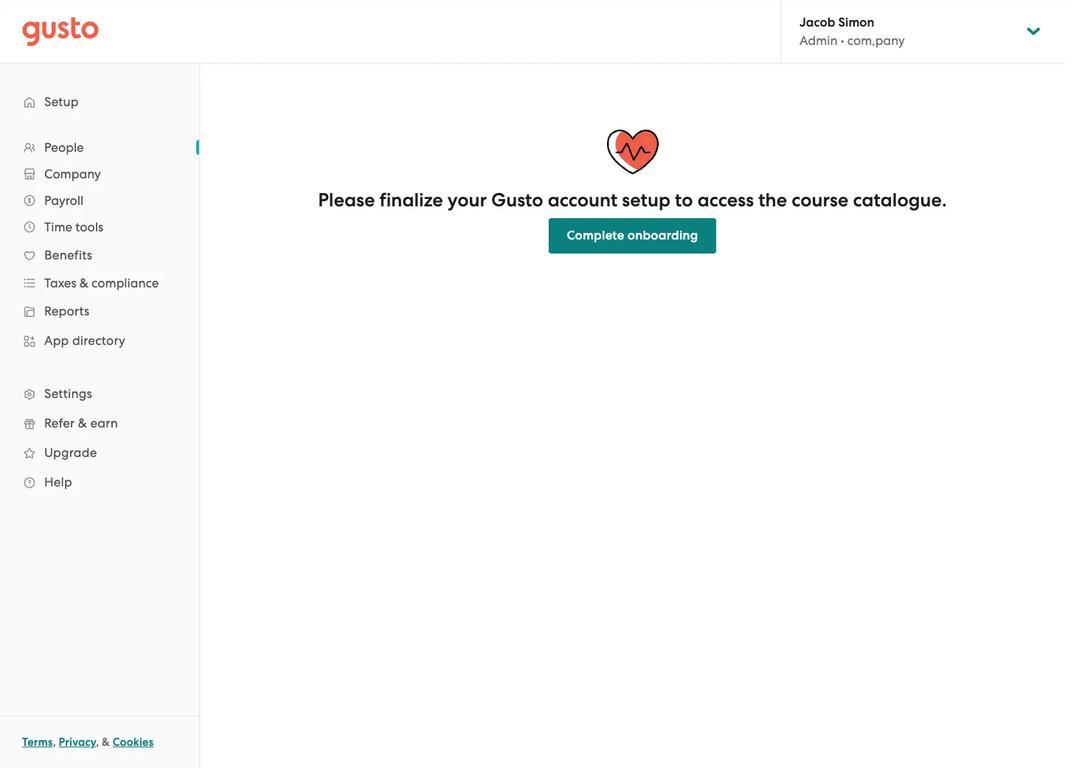 Task type: vqa. For each thing, say whether or not it's contained in the screenshot.
Christmas
no



Task type: locate. For each thing, give the bounding box(es) containing it.
setup
[[622, 189, 671, 212]]

upgrade link
[[15, 440, 184, 466]]

simon
[[839, 15, 875, 30]]

setup link
[[15, 89, 184, 115]]

please finalize your gusto account setup to access the course catalogue .
[[318, 189, 947, 212]]

company button
[[15, 161, 184, 187]]

payroll
[[44, 193, 84, 208]]

.
[[942, 189, 947, 212]]

& right taxes
[[80, 276, 88, 291]]

, left 'privacy' link
[[53, 736, 56, 750]]

,
[[53, 736, 56, 750], [96, 736, 99, 750]]

admin
[[800, 33, 838, 48]]

& left "earn" on the bottom
[[78, 416, 87, 431]]

time tools button
[[15, 214, 184, 241]]

gusto
[[491, 189, 543, 212]]

terms , privacy , & cookies
[[22, 736, 154, 750]]

gusto navigation element
[[0, 63, 199, 521]]

people button
[[15, 134, 184, 161]]

0 horizontal spatial ,
[[53, 736, 56, 750]]

refer & earn
[[44, 416, 118, 431]]

& for compliance
[[80, 276, 88, 291]]

1 horizontal spatial ,
[[96, 736, 99, 750]]

refer
[[44, 416, 75, 431]]

upgrade
[[44, 446, 97, 460]]

jacob
[[800, 15, 835, 30]]

refer & earn link
[[15, 410, 184, 437]]

access
[[698, 189, 754, 212]]

2 vertical spatial &
[[102, 736, 110, 750]]

finalize
[[380, 189, 443, 212]]

please
[[318, 189, 375, 212]]

terms
[[22, 736, 53, 750]]

& left cookies button
[[102, 736, 110, 750]]

company
[[44, 167, 101, 181]]

&
[[80, 276, 88, 291], [78, 416, 87, 431], [102, 736, 110, 750]]

your
[[448, 189, 487, 212]]

taxes & compliance button
[[15, 270, 184, 297]]

2 , from the left
[[96, 736, 99, 750]]

cookies button
[[113, 734, 154, 752]]

benefits link
[[15, 242, 184, 269]]

0 vertical spatial &
[[80, 276, 88, 291]]

list containing people
[[0, 134, 199, 497]]

to
[[675, 189, 693, 212]]

account
[[548, 189, 618, 212]]

cookies
[[113, 736, 154, 750]]

list
[[0, 134, 199, 497]]

& inside dropdown button
[[80, 276, 88, 291]]

, left cookies button
[[96, 736, 99, 750]]

reports
[[44, 304, 90, 319]]

& for earn
[[78, 416, 87, 431]]

privacy link
[[59, 736, 96, 750]]

terms link
[[22, 736, 53, 750]]

onboarding
[[628, 228, 698, 243]]

•
[[841, 33, 844, 48]]

1 vertical spatial &
[[78, 416, 87, 431]]



Task type: describe. For each thing, give the bounding box(es) containing it.
app directory link
[[15, 328, 184, 354]]

compliance
[[92, 276, 159, 291]]

time
[[44, 220, 72, 235]]

help link
[[15, 469, 184, 496]]

settings link
[[15, 381, 184, 407]]

benefits
[[44, 248, 92, 263]]

complete onboarding link
[[549, 218, 716, 254]]

setup
[[44, 94, 79, 109]]

privacy
[[59, 736, 96, 750]]

1 , from the left
[[53, 736, 56, 750]]

reports link
[[15, 298, 184, 325]]

help
[[44, 475, 72, 490]]

the
[[759, 189, 787, 212]]

app
[[44, 333, 69, 348]]

taxes
[[44, 276, 76, 291]]

people
[[44, 140, 84, 155]]

app directory
[[44, 333, 125, 348]]

catalogue
[[853, 189, 942, 212]]

tools
[[75, 220, 103, 235]]

jacob simon admin • com,pany
[[800, 15, 905, 48]]

settings
[[44, 387, 92, 401]]

time tools
[[44, 220, 103, 235]]

complete
[[567, 228, 625, 243]]

directory
[[72, 333, 125, 348]]

earn
[[90, 416, 118, 431]]

payroll button
[[15, 187, 184, 214]]

complete onboarding
[[567, 228, 698, 243]]

taxes & compliance
[[44, 276, 159, 291]]

home image
[[22, 17, 99, 46]]

com,pany
[[848, 33, 905, 48]]

course
[[792, 189, 849, 212]]



